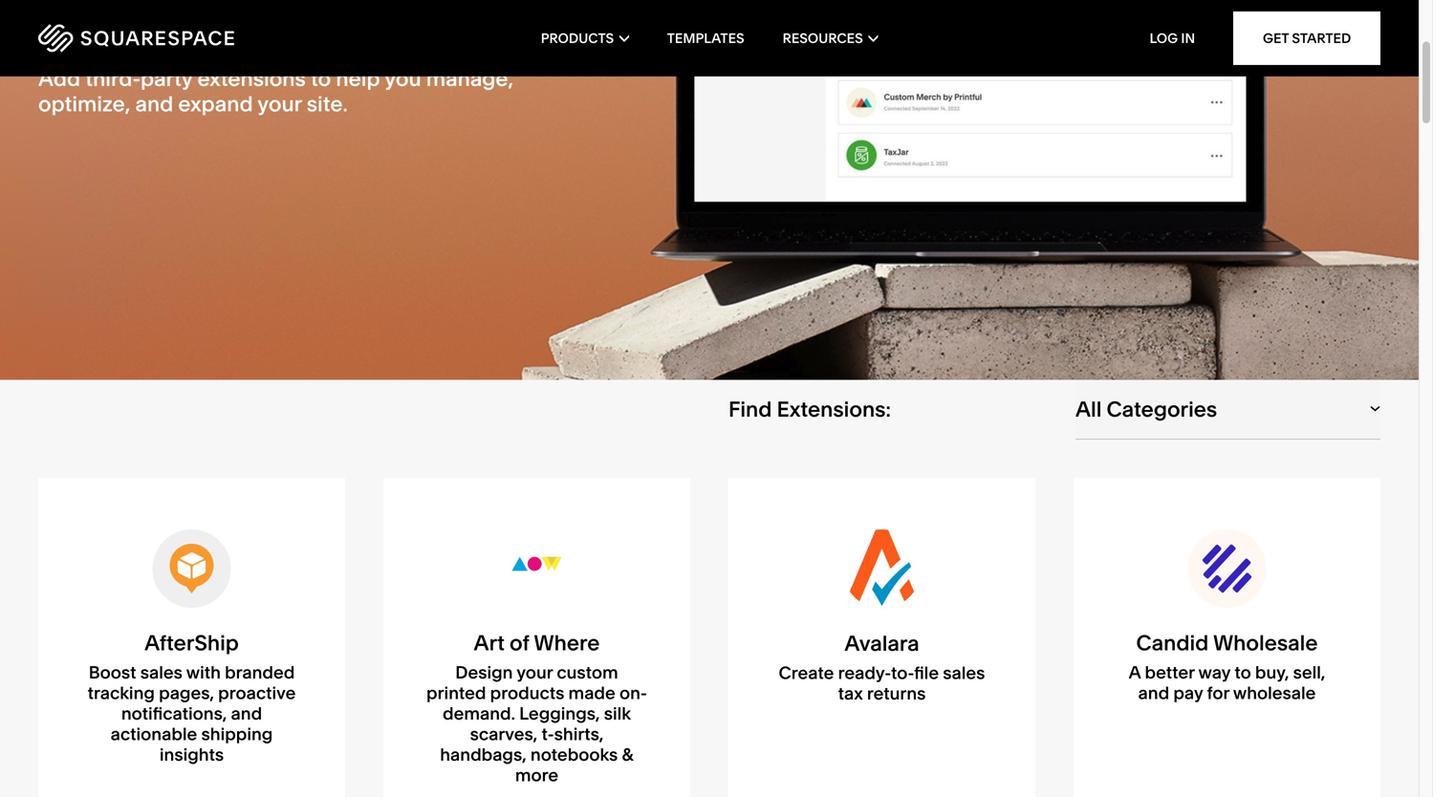 Task type: vqa. For each thing, say whether or not it's contained in the screenshot.
3rd logo from right
yes



Task type: locate. For each thing, give the bounding box(es) containing it.
all categories button
[[1076, 380, 1381, 440]]

1 horizontal spatial your
[[517, 662, 553, 683]]

extensions
[[198, 66, 306, 92]]

boost
[[89, 662, 136, 683]]

avalara create ready-to-file sales tax returns
[[779, 631, 986, 705]]

to left help
[[311, 66, 331, 92]]

templates link
[[667, 0, 745, 77]]

way
[[1199, 662, 1231, 683]]

sales
[[140, 662, 183, 683], [943, 663, 986, 684]]

0 vertical spatial to
[[311, 66, 331, 92]]

2 logo image from the left
[[498, 530, 576, 608]]

aftership
[[145, 630, 239, 656]]

buy,
[[1256, 662, 1290, 683]]

to right "way"
[[1235, 662, 1252, 683]]

logo image up aftership
[[153, 530, 231, 608]]

3 logo image from the left
[[843, 530, 922, 609]]

your down of
[[517, 662, 553, 683]]

logo image for art
[[498, 530, 576, 608]]

sales right file
[[943, 663, 986, 684]]

0 horizontal spatial to
[[311, 66, 331, 92]]

pay
[[1174, 683, 1204, 704]]

and for add third-party extensions to help you manage, optimize, and expand your site.
[[135, 91, 173, 117]]

party
[[141, 66, 193, 92]]

and inside candid wholesale a better way to buy, sell, and pay for wholesale
[[1139, 683, 1170, 704]]

to inside "add third-party extensions to help you manage, optimize, and expand your site."
[[311, 66, 331, 92]]

your left the site.
[[258, 91, 302, 117]]

sell,
[[1294, 662, 1326, 683]]

add
[[38, 66, 81, 92]]

wholesale
[[1234, 683, 1317, 704]]

4 logo image from the left
[[1189, 530, 1267, 608]]

1 horizontal spatial sales
[[943, 663, 986, 684]]

candid wholesale a better way to buy, sell, and pay for wholesale
[[1129, 630, 1326, 704]]

and for aftership boost sales with branded tracking pages, proactive notifications, and actionable shipping insights
[[231, 704, 262, 725]]

custom
[[557, 662, 619, 683]]

1 horizontal spatial and
[[231, 704, 262, 725]]

tax
[[839, 684, 863, 705]]

2 horizontal spatial and
[[1139, 683, 1170, 704]]

on-
[[620, 683, 648, 704]]

logo image up wholesale at the right of page
[[1189, 530, 1267, 608]]

1 vertical spatial to
[[1235, 662, 1252, 683]]

logo image for aftership
[[153, 530, 231, 608]]

sales left with
[[140, 662, 183, 683]]

products
[[490, 683, 565, 704]]

site.
[[307, 91, 348, 117]]

help
[[336, 66, 380, 92]]

0 horizontal spatial sales
[[140, 662, 183, 683]]

and inside aftership boost sales with branded tracking pages, proactive notifications, and actionable shipping insights
[[231, 704, 262, 725]]

your
[[258, 91, 302, 117], [517, 662, 553, 683]]

extensions:
[[777, 396, 891, 422]]

and
[[135, 91, 173, 117], [1139, 683, 1170, 704], [231, 704, 262, 725]]

to
[[311, 66, 331, 92], [1235, 662, 1252, 683]]

to-
[[892, 663, 915, 684]]

shipping
[[201, 724, 273, 745]]

resources
[[783, 30, 863, 46]]

1 logo image from the left
[[153, 530, 231, 608]]

tracking
[[88, 683, 155, 704]]

get started
[[1264, 30, 1352, 46]]

logo image for candid
[[1189, 530, 1267, 608]]

shirts,
[[554, 724, 604, 745]]

1 vertical spatial your
[[517, 662, 553, 683]]

0 horizontal spatial and
[[135, 91, 173, 117]]

and left pay
[[1139, 683, 1170, 704]]

design
[[456, 662, 513, 683]]

manage,
[[426, 66, 514, 92]]

1 horizontal spatial to
[[1235, 662, 1252, 683]]

0 vertical spatial your
[[258, 91, 302, 117]]

notifications,
[[121, 704, 227, 725]]

and inside "add third-party extensions to help you manage, optimize, and expand your site."
[[135, 91, 173, 117]]

resources button
[[783, 0, 878, 77]]

started
[[1293, 30, 1352, 46]]

logo image
[[153, 530, 231, 608], [498, 530, 576, 608], [843, 530, 922, 609], [1189, 530, 1267, 608]]

products
[[541, 30, 614, 46]]

logo image up avalara on the right bottom of page
[[843, 530, 922, 609]]

sales inside avalara create ready-to-file sales tax returns
[[943, 663, 986, 684]]

logo image up of
[[498, 530, 576, 608]]

silk
[[604, 704, 631, 725]]

with
[[186, 662, 221, 683]]

t-
[[542, 724, 554, 745]]

0 horizontal spatial your
[[258, 91, 302, 117]]

and left expand
[[135, 91, 173, 117]]

expand
[[178, 91, 253, 117]]

and down branded
[[231, 704, 262, 725]]



Task type: describe. For each thing, give the bounding box(es) containing it.
better
[[1146, 662, 1195, 683]]

branded
[[225, 662, 295, 683]]

leggings,
[[520, 704, 600, 725]]

proactive
[[218, 683, 296, 704]]

file
[[915, 663, 939, 684]]

get
[[1264, 30, 1290, 46]]

you
[[385, 66, 421, 92]]

art
[[474, 630, 505, 656]]

insights
[[160, 745, 224, 766]]

returns
[[867, 684, 926, 705]]

aftership boost sales with branded tracking pages, proactive notifications, and actionable shipping insights
[[88, 630, 296, 766]]

demand.
[[443, 704, 515, 725]]

log             in
[[1150, 30, 1196, 46]]

to inside candid wholesale a better way to buy, sell, and pay for wholesale
[[1235, 662, 1252, 683]]

squarespace logo link
[[38, 24, 307, 53]]

all categories
[[1076, 396, 1218, 422]]

sales inside aftership boost sales with branded tracking pages, proactive notifications, and actionable shipping insights
[[140, 662, 183, 683]]

actionable
[[111, 724, 197, 745]]

candid
[[1137, 630, 1209, 656]]

add third-party extensions to help you manage, optimize, and expand your site.
[[38, 66, 514, 117]]

log             in link
[[1150, 30, 1196, 46]]

scarves,
[[470, 724, 538, 745]]

printed
[[427, 683, 486, 704]]

notebooks
[[531, 745, 618, 766]]

art of where design your custom printed products made on- demand. leggings, silk scarves, t-shirts, handbags, notebooks & more
[[427, 630, 648, 787]]

of
[[510, 630, 530, 656]]

for
[[1208, 683, 1230, 704]]

templates
[[667, 30, 745, 46]]

log
[[1150, 30, 1179, 46]]

categories
[[1107, 396, 1218, 422]]

logo image for avalara
[[843, 530, 922, 609]]

squarespace logo image
[[38, 24, 234, 53]]

where
[[534, 630, 600, 656]]

all
[[1076, 396, 1102, 422]]

avalara
[[845, 631, 920, 657]]

&
[[622, 745, 634, 766]]

find extensions:
[[729, 396, 891, 422]]

a
[[1129, 662, 1141, 683]]

more
[[515, 765, 559, 787]]

in
[[1182, 30, 1196, 46]]

your inside "add third-party extensions to help you manage, optimize, and expand your site."
[[258, 91, 302, 117]]

pages,
[[159, 683, 214, 704]]

third-
[[85, 66, 141, 92]]

wholesale
[[1214, 630, 1319, 656]]

your inside art of where design your custom printed products made on- demand. leggings, silk scarves, t-shirts, handbags, notebooks & more
[[517, 662, 553, 683]]

products button
[[541, 0, 629, 77]]

handbags,
[[440, 745, 527, 766]]

create
[[779, 663, 835, 684]]

get started link
[[1234, 11, 1381, 65]]

ready-
[[839, 663, 892, 684]]

find
[[729, 396, 772, 422]]

made
[[569, 683, 616, 704]]

optimize,
[[38, 91, 130, 117]]



